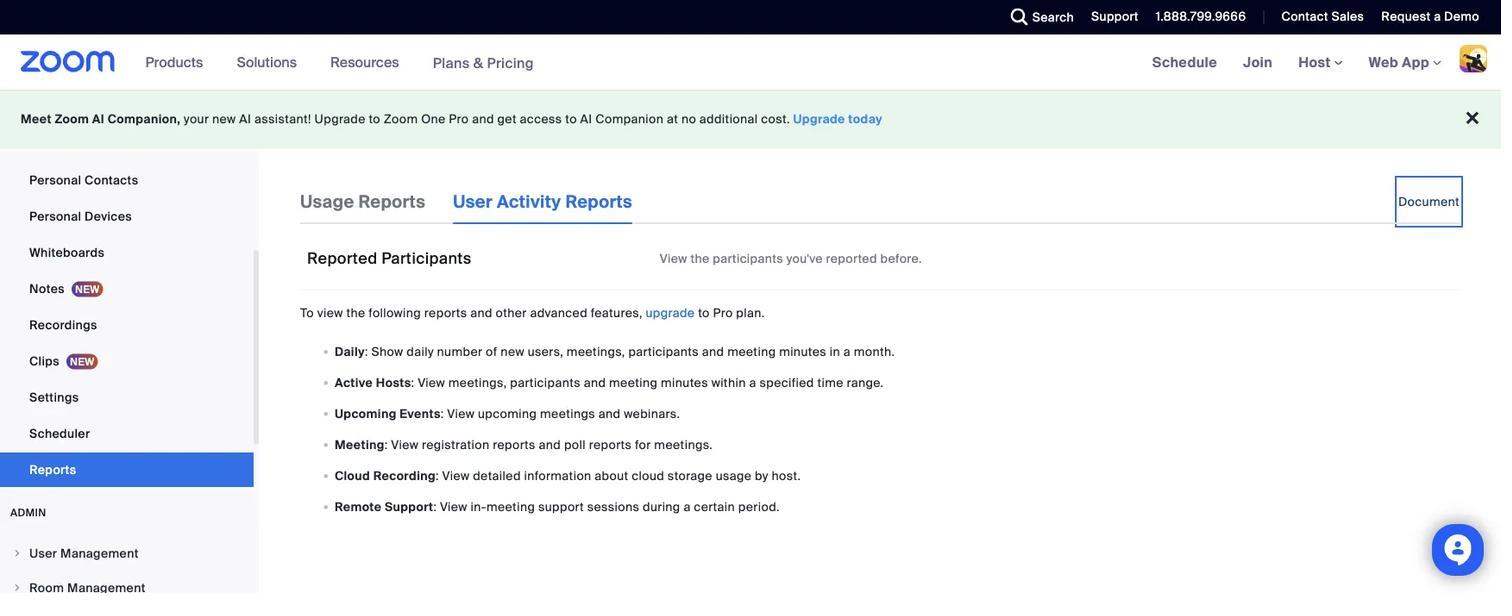 Task type: locate. For each thing, give the bounding box(es) containing it.
0 horizontal spatial pro
[[449, 111, 469, 127]]

reports right activity
[[566, 191, 633, 213]]

to right access
[[566, 111, 577, 127]]

participants up the "plan."
[[713, 251, 784, 267]]

request
[[1382, 9, 1431, 25]]

2 horizontal spatial meeting
[[728, 344, 776, 360]]

detailed
[[473, 468, 521, 484]]

meetings,
[[567, 344, 625, 360], [449, 375, 507, 391]]

view down registration
[[442, 468, 470, 484]]

1 vertical spatial user
[[29, 546, 57, 562]]

0 horizontal spatial support
[[385, 499, 434, 515]]

1 horizontal spatial zoom
[[384, 111, 418, 127]]

user right right icon
[[29, 546, 57, 562]]

plans
[[433, 54, 470, 72]]

usage reports link
[[300, 180, 426, 224]]

0 vertical spatial minutes
[[779, 344, 827, 360]]

search button
[[998, 0, 1079, 35]]

pro inside meet zoom ai companion, footer
[[449, 111, 469, 127]]

1 vertical spatial meeting
[[609, 375, 658, 391]]

meetings, down of
[[449, 375, 507, 391]]

1 horizontal spatial reports
[[493, 437, 536, 453]]

solutions
[[237, 53, 297, 71]]

host.
[[772, 468, 801, 484]]

:
[[365, 344, 368, 360], [411, 375, 415, 391], [441, 406, 444, 422], [385, 437, 388, 453], [436, 468, 439, 484], [434, 499, 437, 515]]

reports down upcoming events : view upcoming meetings and webinars.
[[493, 437, 536, 453]]

: left in-
[[434, 499, 437, 515]]

minutes left in
[[779, 344, 827, 360]]

user management menu item
[[0, 538, 254, 570]]

upgrade down product information navigation
[[315, 111, 366, 127]]

1 horizontal spatial ai
[[239, 111, 251, 127]]

a left "demo"
[[1434, 9, 1442, 25]]

solutions button
[[237, 35, 305, 90]]

and
[[472, 111, 494, 127], [470, 305, 493, 321], [702, 344, 724, 360], [584, 375, 606, 391], [599, 406, 621, 422], [539, 437, 561, 453]]

1 vertical spatial support
[[385, 499, 434, 515]]

1.888.799.9666 button
[[1143, 0, 1251, 35], [1156, 9, 1247, 25]]

plans & pricing link
[[433, 54, 534, 72], [433, 54, 534, 72]]

meeting down the "plan."
[[728, 344, 776, 360]]

the up upgrade link
[[691, 251, 710, 267]]

0 vertical spatial user
[[453, 191, 493, 213]]

meeting down detailed on the bottom left
[[487, 499, 535, 515]]

personal menu menu
[[0, 0, 254, 489]]

: up the events
[[411, 375, 415, 391]]

document link
[[1399, 180, 1460, 224]]

view left in-
[[440, 499, 468, 515]]

2 horizontal spatial participants
[[713, 251, 784, 267]]

0 horizontal spatial user
[[29, 546, 57, 562]]

a right during
[[684, 499, 691, 515]]

in-
[[471, 499, 487, 515]]

cost.
[[761, 111, 790, 127]]

view for information
[[442, 468, 470, 484]]

new
[[212, 111, 236, 127], [501, 344, 525, 360]]

request a demo
[[1382, 9, 1480, 25]]

1.888.799.9666
[[1156, 9, 1247, 25]]

meetings navigation
[[1140, 35, 1502, 91]]

0 vertical spatial the
[[691, 251, 710, 267]]

specified
[[760, 375, 814, 391]]

personal down phone in the top of the page
[[29, 172, 81, 188]]

during
[[643, 499, 681, 515]]

meeting down daily : show daily number of new users, meetings, participants and meeting minutes in a month.
[[609, 375, 658, 391]]

pro
[[449, 111, 469, 127], [713, 305, 733, 321]]

banner
[[0, 35, 1502, 91]]

pro right one
[[449, 111, 469, 127]]

meet
[[21, 111, 52, 127]]

0 vertical spatial meeting
[[728, 344, 776, 360]]

management
[[60, 546, 139, 562]]

assistant!
[[255, 111, 311, 127]]

0 horizontal spatial meetings,
[[449, 375, 507, 391]]

0 horizontal spatial participants
[[510, 375, 581, 391]]

menu item
[[0, 572, 254, 594]]

support link
[[1079, 0, 1143, 35], [1092, 9, 1139, 25]]

1 vertical spatial new
[[501, 344, 525, 360]]

1 ai from the left
[[92, 111, 104, 127]]

usage
[[300, 191, 354, 213]]

remote support : view in-meeting support sessions during a certain period.
[[335, 499, 780, 515]]

: down registration
[[436, 468, 439, 484]]

daily : show daily number of new users, meetings, participants and meeting minutes in a month.
[[335, 344, 895, 360]]

to
[[369, 111, 381, 127], [566, 111, 577, 127], [698, 305, 710, 321]]

0 horizontal spatial upgrade
[[315, 111, 366, 127]]

notes
[[29, 281, 65, 297]]

2 horizontal spatial ai
[[580, 111, 592, 127]]

the right view
[[346, 305, 366, 321]]

1 horizontal spatial participants
[[629, 344, 699, 360]]

1 zoom from the left
[[55, 111, 89, 127]]

zoom logo image
[[21, 51, 115, 72]]

admin menu menu
[[0, 538, 254, 594]]

storage
[[668, 468, 713, 484]]

0 horizontal spatial ai
[[92, 111, 104, 127]]

2 vertical spatial meeting
[[487, 499, 535, 515]]

participants down upgrade
[[629, 344, 699, 360]]

recording
[[373, 468, 436, 484]]

0 horizontal spatial zoom
[[55, 111, 89, 127]]

1 vertical spatial minutes
[[661, 375, 708, 391]]

0 vertical spatial participants
[[713, 251, 784, 267]]

participants
[[713, 251, 784, 267], [629, 344, 699, 360], [510, 375, 581, 391]]

1 upgrade from the left
[[315, 111, 366, 127]]

and down active hosts : view meetings, participants and meeting minutes within a specified time range.
[[599, 406, 621, 422]]

upgrade right cost.
[[794, 111, 846, 127]]

1 horizontal spatial support
[[1092, 9, 1139, 25]]

view the participants you've reported before.
[[660, 251, 922, 267]]

view up registration
[[447, 406, 475, 422]]

document
[[1399, 194, 1460, 210]]

minutes left within
[[661, 375, 708, 391]]

other
[[496, 305, 527, 321]]

2 personal from the top
[[29, 208, 81, 224]]

and left other
[[470, 305, 493, 321]]

2 vertical spatial participants
[[510, 375, 581, 391]]

recordings link
[[0, 308, 254, 343]]

usage reports
[[300, 191, 426, 213]]

settings link
[[0, 381, 254, 415]]

: for hosts
[[411, 375, 415, 391]]

reports for registration
[[493, 437, 536, 453]]

user inside tabs of report home tab list
[[453, 191, 493, 213]]

1 horizontal spatial upgrade
[[794, 111, 846, 127]]

phone
[[29, 136, 67, 152]]

participants down users,
[[510, 375, 581, 391]]

contact sales link
[[1269, 0, 1369, 35], [1282, 9, 1365, 25]]

user for user management
[[29, 546, 57, 562]]

user left activity
[[453, 191, 493, 213]]

join
[[1244, 53, 1273, 71]]

whiteboards
[[29, 245, 105, 261]]

schedule link
[[1140, 35, 1231, 90]]

to down resources dropdown button
[[369, 111, 381, 127]]

right image
[[12, 583, 22, 594]]

1 vertical spatial the
[[346, 305, 366, 321]]

0 horizontal spatial the
[[346, 305, 366, 321]]

1 horizontal spatial pro
[[713, 305, 733, 321]]

events
[[400, 406, 441, 422]]

&
[[474, 54, 484, 72]]

meet zoom ai companion, footer
[[0, 90, 1502, 149]]

1 horizontal spatial user
[[453, 191, 493, 213]]

plan.
[[736, 305, 765, 321]]

meetings, up active hosts : view meetings, participants and meeting minutes within a specified time range.
[[567, 344, 625, 360]]

: up recording
[[385, 437, 388, 453]]

plans & pricing
[[433, 54, 534, 72]]

new right of
[[501, 344, 525, 360]]

zoom left one
[[384, 111, 418, 127]]

reports up number at the bottom left of page
[[424, 305, 467, 321]]

personal
[[29, 172, 81, 188], [29, 208, 81, 224]]

1 vertical spatial participants
[[629, 344, 699, 360]]

webinars.
[[624, 406, 680, 422]]

a
[[1434, 9, 1442, 25], [844, 344, 851, 360], [749, 375, 757, 391], [684, 499, 691, 515]]

time
[[818, 375, 844, 391]]

reported
[[826, 251, 877, 267]]

side navigation navigation
[[0, 0, 259, 594]]

activity
[[497, 191, 561, 213]]

ai left companion,
[[92, 111, 104, 127]]

0 horizontal spatial reports
[[424, 305, 467, 321]]

0 horizontal spatial minutes
[[661, 375, 708, 391]]

contact sales
[[1282, 9, 1365, 25]]

0 horizontal spatial reports
[[29, 462, 76, 478]]

ai left assistant!
[[239, 111, 251, 127]]

resources
[[331, 53, 399, 71]]

poll
[[564, 437, 586, 453]]

1 horizontal spatial new
[[501, 344, 525, 360]]

1 horizontal spatial meetings,
[[567, 344, 625, 360]]

reports
[[359, 191, 426, 213], [566, 191, 633, 213], [29, 462, 76, 478]]

2 zoom from the left
[[384, 111, 418, 127]]

user inside menu item
[[29, 546, 57, 562]]

resources button
[[331, 35, 407, 90]]

ai left companion
[[580, 111, 592, 127]]

0 vertical spatial new
[[212, 111, 236, 127]]

0 vertical spatial personal
[[29, 172, 81, 188]]

2 ai from the left
[[239, 111, 251, 127]]

pro left the "plan."
[[713, 305, 733, 321]]

personal for personal devices
[[29, 208, 81, 224]]

host
[[1299, 53, 1335, 71]]

zoom up phone in the top of the page
[[55, 111, 89, 127]]

to view the following reports and other advanced features, upgrade to pro plan.
[[300, 305, 765, 321]]

meeting
[[728, 344, 776, 360], [609, 375, 658, 391], [487, 499, 535, 515]]

to right upgrade
[[698, 305, 710, 321]]

sessions
[[587, 499, 640, 515]]

: up registration
[[441, 406, 444, 422]]

pricing
[[487, 54, 534, 72]]

reports up about
[[589, 437, 632, 453]]

1 horizontal spatial minutes
[[779, 344, 827, 360]]

by
[[755, 468, 769, 484]]

: for events
[[441, 406, 444, 422]]

view down daily
[[418, 375, 445, 391]]

and left get on the left top
[[472, 111, 494, 127]]

support right "search"
[[1092, 9, 1139, 25]]

before.
[[881, 251, 922, 267]]

personal up whiteboards
[[29, 208, 81, 224]]

reports down scheduler
[[29, 462, 76, 478]]

view for participants
[[418, 375, 445, 391]]

0 vertical spatial support
[[1092, 9, 1139, 25]]

tabs of report home tab list
[[300, 180, 660, 224]]

1 personal from the top
[[29, 172, 81, 188]]

devices
[[85, 208, 132, 224]]

1 vertical spatial personal
[[29, 208, 81, 224]]

support down recording
[[385, 499, 434, 515]]

and up within
[[702, 344, 724, 360]]

active hosts : view meetings, participants and meeting minutes within a specified time range.
[[335, 375, 884, 391]]

1 vertical spatial meetings,
[[449, 375, 507, 391]]

0 vertical spatial pro
[[449, 111, 469, 127]]

reports up reported participants
[[359, 191, 426, 213]]

profile picture image
[[1460, 45, 1488, 72]]

0 horizontal spatial new
[[212, 111, 236, 127]]

new right your
[[212, 111, 236, 127]]

show
[[372, 344, 404, 360]]



Task type: vqa. For each thing, say whether or not it's contained in the screenshot.
The User Photo
no



Task type: describe. For each thing, give the bounding box(es) containing it.
range.
[[847, 375, 884, 391]]

upcoming
[[478, 406, 537, 422]]

1.888.799.9666 button up schedule link
[[1156, 9, 1247, 25]]

of
[[486, 344, 498, 360]]

user management
[[29, 546, 139, 562]]

your
[[184, 111, 209, 127]]

join link
[[1231, 35, 1286, 90]]

view for meeting
[[440, 499, 468, 515]]

contact
[[1282, 9, 1329, 25]]

web app button
[[1369, 53, 1442, 71]]

hosts
[[376, 375, 411, 391]]

view up upgrade link
[[660, 251, 688, 267]]

cloud
[[632, 468, 665, 484]]

reported
[[307, 249, 378, 268]]

number
[[437, 344, 483, 360]]

reports inside personal menu menu
[[29, 462, 76, 478]]

2 horizontal spatial to
[[698, 305, 710, 321]]

phone link
[[0, 127, 254, 161]]

1 horizontal spatial meeting
[[609, 375, 658, 391]]

1 vertical spatial pro
[[713, 305, 733, 321]]

2 upgrade from the left
[[794, 111, 846, 127]]

notes link
[[0, 272, 254, 306]]

certain
[[694, 499, 735, 515]]

a right within
[[749, 375, 757, 391]]

meet zoom ai companion, your new ai assistant! upgrade to zoom one pro and get access to ai companion at no additional cost. upgrade today
[[21, 111, 883, 127]]

product information navigation
[[133, 35, 547, 91]]

app
[[1402, 53, 1430, 71]]

admin
[[10, 507, 46, 520]]

user activity reports link
[[453, 180, 633, 224]]

meetings.
[[654, 437, 713, 453]]

you've
[[787, 251, 823, 267]]

registration
[[422, 437, 490, 453]]

2 horizontal spatial reports
[[566, 191, 633, 213]]

sales
[[1332, 9, 1365, 25]]

right image
[[12, 549, 22, 559]]

0 vertical spatial meetings,
[[567, 344, 625, 360]]

host button
[[1299, 53, 1343, 71]]

and down daily : show daily number of new users, meetings, participants and meeting minutes in a month.
[[584, 375, 606, 391]]

about
[[595, 468, 629, 484]]

new inside meet zoom ai companion, footer
[[212, 111, 236, 127]]

meeting
[[335, 437, 385, 453]]

scheduler link
[[0, 417, 254, 451]]

: left show
[[365, 344, 368, 360]]

: for recording
[[436, 468, 439, 484]]

get
[[498, 111, 517, 127]]

period.
[[739, 499, 780, 515]]

personal for personal contacts
[[29, 172, 81, 188]]

3 ai from the left
[[580, 111, 592, 127]]

and left poll in the left bottom of the page
[[539, 437, 561, 453]]

upcoming events : view upcoming meetings and webinars.
[[335, 406, 680, 422]]

cloud recording : view detailed information about cloud storage usage by host.
[[335, 468, 801, 484]]

participants
[[382, 249, 472, 268]]

to
[[300, 305, 314, 321]]

view for meetings
[[447, 406, 475, 422]]

reported participants
[[307, 249, 472, 268]]

month.
[[854, 344, 895, 360]]

personal devices
[[29, 208, 132, 224]]

0 horizontal spatial to
[[369, 111, 381, 127]]

user for user activity reports
[[453, 191, 493, 213]]

advanced
[[530, 305, 588, 321]]

1 horizontal spatial the
[[691, 251, 710, 267]]

settings
[[29, 390, 79, 406]]

today
[[849, 111, 883, 127]]

scheduler
[[29, 426, 90, 442]]

one
[[421, 111, 446, 127]]

: for support
[[434, 499, 437, 515]]

additional
[[700, 111, 758, 127]]

upgrade
[[646, 305, 695, 321]]

within
[[712, 375, 746, 391]]

reports for following
[[424, 305, 467, 321]]

and inside meet zoom ai companion, footer
[[472, 111, 494, 127]]

at
[[667, 111, 678, 127]]

recordings
[[29, 317, 97, 333]]

clips
[[29, 353, 59, 369]]

for
[[635, 437, 651, 453]]

following
[[369, 305, 421, 321]]

products button
[[146, 35, 211, 90]]

2 horizontal spatial reports
[[589, 437, 632, 453]]

information
[[524, 468, 592, 484]]

daily
[[335, 344, 365, 360]]

1.888.799.9666 button up schedule
[[1143, 0, 1251, 35]]

companion
[[596, 111, 664, 127]]

user activity reports
[[453, 191, 633, 213]]

meetings
[[540, 406, 596, 422]]

daily
[[407, 344, 434, 360]]

no
[[682, 111, 697, 127]]

upgrade today link
[[794, 111, 883, 127]]

clips link
[[0, 344, 254, 379]]

contacts
[[85, 172, 138, 188]]

personal contacts
[[29, 172, 138, 188]]

1 horizontal spatial reports
[[359, 191, 426, 213]]

banner containing products
[[0, 35, 1502, 91]]

web app
[[1369, 53, 1430, 71]]

cloud
[[335, 468, 370, 484]]

remote
[[335, 499, 382, 515]]

demo
[[1445, 9, 1480, 25]]

companion,
[[108, 111, 181, 127]]

in
[[830, 344, 841, 360]]

a right in
[[844, 344, 851, 360]]

schedule
[[1153, 53, 1218, 71]]

0 horizontal spatial meeting
[[487, 499, 535, 515]]

active
[[335, 375, 373, 391]]

view up recording
[[391, 437, 419, 453]]

personal devices link
[[0, 199, 254, 234]]

meeting : view registration reports and poll reports for meetings.
[[335, 437, 713, 453]]

1 horizontal spatial to
[[566, 111, 577, 127]]



